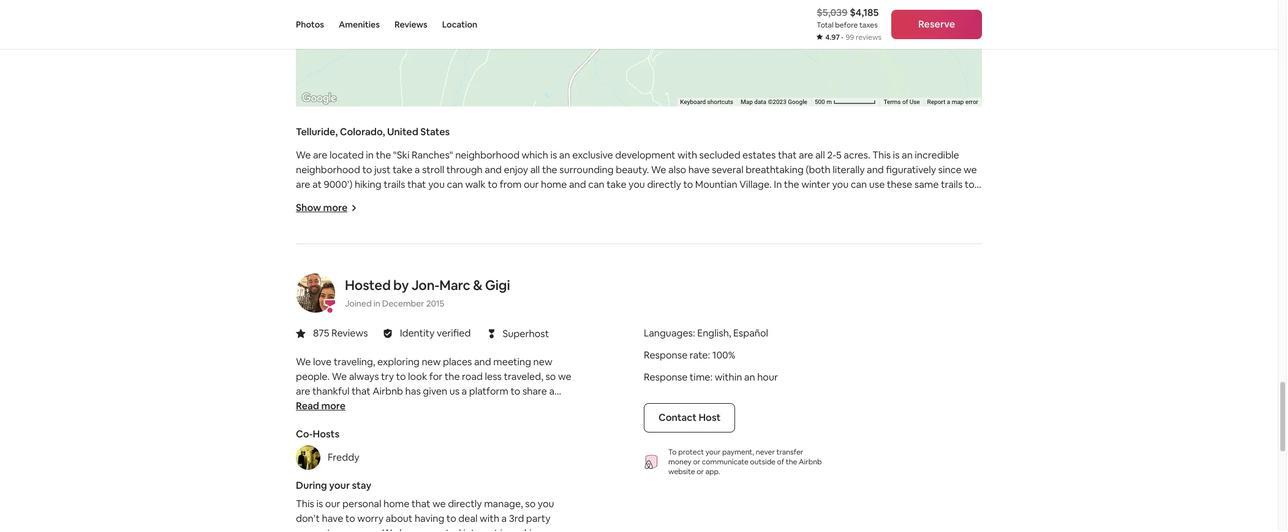 Task type: locate. For each thing, give the bounding box(es) containing it.
freddy
[[328, 452, 359, 465]]

we
[[964, 164, 977, 177], [558, 371, 571, 384], [432, 498, 446, 511]]

have inside "we are located in the "ski ranches" neighborhood which is an exclusive development with secluded estates that are all 2-5 acres. this is an incredible neighborhood to just take a stroll through and enjoy all the surrounding beauty. we also have several breathtaking (both literally and figuratively since we are at 9000') hiking trails that you can walk to from our home and can take you directly to mountian village. in the winter you can use these same trails to ski in and out of our neighborhood."
[[688, 164, 710, 177]]

you up party
[[538, 498, 554, 511]]

can
[[447, 178, 463, 191], [588, 178, 604, 191], [851, 178, 867, 191]]

the up us
[[445, 371, 460, 384]]

response down languages
[[644, 349, 688, 362]]

airbnb
[[373, 385, 403, 398], [799, 458, 822, 468]]

2 horizontal spatial an
[[902, 149, 913, 162]]

a left 3rd
[[501, 513, 507, 526]]

to right walk
[[488, 178, 498, 191]]

1 vertical spatial directly
[[448, 498, 482, 511]]

0 horizontal spatial our
[[325, 498, 340, 511]]

0 horizontal spatial airbnb
[[373, 385, 403, 398]]

0 vertical spatial take
[[393, 164, 413, 177]]

we up a…
[[558, 371, 571, 384]]

directly
[[647, 178, 681, 191], [448, 498, 482, 511]]

more
[[323, 202, 348, 215], [321, 400, 346, 413]]

1 new from the left
[[422, 356, 441, 369]]

airbnb right never
[[799, 458, 822, 468]]

the left coolest
[[700, 223, 715, 235]]

: left the 100%
[[708, 349, 710, 362]]

terms
[[884, 99, 901, 106]]

you inside telluride is truly a magical place where the stunning natural beauty is perfectly paired with the coolest mountain town you will ever visit. if walt disney were to attempt to build the perfect mountain town, he would make a replica of telluride.
[[823, 223, 840, 235]]

0 horizontal spatial neighborhood
[[296, 164, 360, 177]]

$5,039 $4,185 total before taxes
[[817, 6, 879, 30]]

0 horizontal spatial all
[[530, 164, 540, 177]]

we right since
[[964, 164, 977, 177]]

875
[[313, 327, 329, 340]]

will
[[842, 223, 856, 235]]

the
[[376, 149, 391, 162], [542, 164, 557, 177], [784, 178, 799, 191], [469, 223, 485, 235], [700, 223, 715, 235], [408, 237, 423, 250], [445, 371, 460, 384], [786, 458, 797, 468]]

500 m button
[[811, 98, 880, 107]]

2 response from the top
[[644, 371, 688, 384]]

in
[[774, 178, 782, 191]]

show more
[[296, 202, 348, 215]]

0 vertical spatial with
[[678, 149, 697, 162]]

have up property
[[322, 513, 343, 526]]

directly down also
[[647, 178, 681, 191]]

and down surrounding
[[569, 178, 586, 191]]

outside
[[750, 458, 776, 468]]

in right located
[[366, 149, 374, 162]]

terms of use
[[884, 99, 920, 106]]

0 horizontal spatial reviews
[[331, 327, 368, 340]]

1 vertical spatial :
[[708, 349, 710, 362]]

since
[[938, 164, 962, 177]]

can down 'through' on the left top of the page
[[447, 178, 463, 191]]

0 horizontal spatial can
[[447, 178, 463, 191]]

where
[[439, 223, 467, 235]]

0 horizontal spatial have
[[322, 513, 343, 526]]

1 vertical spatial reviews
[[331, 327, 368, 340]]

we inside "we are located in the "ski ranches" neighborhood which is an exclusive development with secluded estates that are all 2-5 acres. this is an incredible neighborhood to just take a stroll through and enjoy all the surrounding beauty. we also have several breathtaking (both literally and figuratively since we are at 9000') hiking trails that you can walk to from our home and can take you directly to mountian village. in the winter you can use these same trails to ski in and out of our neighborhood."
[[964, 164, 977, 177]]

never
[[756, 448, 775, 458]]

mountain left town
[[753, 223, 796, 235]]

are inside we love traveling, exploring new places and meeting new people.  we always try to look for the road less traveled, so we are thankful that airbnb has given us a platform to share a… read more
[[296, 385, 310, 398]]

9000')
[[324, 178, 353, 191]]

2 vertical spatial have
[[399, 528, 421, 532]]

0 horizontal spatial directly
[[448, 498, 482, 511]]

have right also
[[688, 164, 710, 177]]

take down "ski
[[393, 164, 413, 177]]

2 new from the left
[[533, 356, 552, 369]]

or left app.
[[697, 468, 704, 477]]

our right from
[[524, 178, 539, 191]]

take
[[393, 164, 413, 177], [607, 178, 626, 191]]

can down surrounding
[[588, 178, 604, 191]]

data
[[754, 99, 766, 106]]

terms of use link
[[884, 99, 920, 106]]

you inside during your stay this is our personal home that we directly manage, so you don't have to worry about having to deal with a 3rd party property manager.  we have a vested interest in making su
[[538, 498, 554, 511]]

home inside "we are located in the "ski ranches" neighborhood which is an exclusive development with secluded estates that are all 2-5 acres. this is an incredible neighborhood to just take a stroll through and enjoy all the surrounding beauty. we also have several breathtaking (both literally and figuratively since we are at 9000') hiking trails that you can walk to from our home and can take you directly to mountian village. in the winter you can use these same trails to ski in and out of our neighborhood."
[[541, 178, 567, 191]]

0 vertical spatial have
[[688, 164, 710, 177]]

new
[[422, 356, 441, 369], [533, 356, 552, 369]]

new up traveled,
[[533, 356, 552, 369]]

in left making
[[500, 528, 508, 532]]

1 horizontal spatial reviews
[[395, 19, 427, 30]]

1 trails from the left
[[384, 178, 405, 191]]

our down hiking
[[368, 193, 383, 206]]

in inside the hosted by jon-marc & gigi joined in december 2015
[[374, 298, 380, 310]]

with up also
[[678, 149, 697, 162]]

our down during on the left bottom of the page
[[325, 498, 340, 511]]

about
[[386, 513, 413, 526]]

: for time
[[710, 371, 713, 384]]

1 vertical spatial take
[[607, 178, 626, 191]]

walt
[[911, 223, 932, 235]]

a down the having
[[423, 528, 428, 532]]

2 horizontal spatial have
[[688, 164, 710, 177]]

1 horizontal spatial trails
[[941, 178, 963, 191]]

1 horizontal spatial airbnb
[[799, 458, 822, 468]]

2 vertical spatial :
[[710, 371, 713, 384]]

1 horizontal spatial can
[[588, 178, 604, 191]]

to up vested on the left
[[447, 513, 456, 526]]

share
[[523, 385, 547, 398]]

so inside during your stay this is our personal home that we directly manage, so you don't have to worry about having to deal with a 3rd party property manager.  we have a vested interest in making su
[[525, 498, 536, 511]]

in right ski
[[310, 193, 318, 206]]

website
[[668, 468, 695, 477]]

1 vertical spatial with
[[679, 223, 698, 235]]

your left 'stay'
[[329, 480, 350, 493]]

2 horizontal spatial our
[[524, 178, 539, 191]]

ranches"
[[412, 149, 453, 162]]

0 vertical spatial this
[[872, 149, 891, 162]]

with up telluride.
[[679, 223, 698, 235]]

with
[[678, 149, 697, 162], [679, 223, 698, 235], [480, 513, 499, 526]]

less
[[485, 371, 502, 384]]

0 vertical spatial airbnb
[[373, 385, 403, 398]]

reviews right 875
[[331, 327, 368, 340]]

places
[[443, 356, 472, 369]]

1 vertical spatial we
[[558, 371, 571, 384]]

of right out
[[357, 193, 366, 206]]

directly up deal at the left of the page
[[448, 498, 482, 511]]

1 horizontal spatial all
[[815, 149, 825, 162]]

just
[[374, 164, 391, 177]]

love
[[313, 356, 332, 369]]

we up the having
[[432, 498, 446, 511]]

a inside we love traveling, exploring new places and meeting new people.  we always try to look for the road less traveled, so we are thankful that airbnb has given us a platform to share a… read more
[[462, 385, 467, 398]]

0 vertical spatial mountain
[[753, 223, 796, 235]]

response rate : 100%
[[644, 349, 735, 362]]

to down also
[[683, 178, 693, 191]]

0 vertical spatial so
[[546, 371, 556, 384]]

protect
[[678, 448, 704, 458]]

our
[[524, 178, 539, 191], [368, 193, 383, 206], [325, 498, 340, 511]]

500
[[815, 99, 825, 106]]

of inside telluride is truly a magical place where the stunning natural beauty is perfectly paired with the coolest mountain town you will ever visit. if walt disney were to attempt to build the perfect mountain town, he would make a replica of telluride.
[[644, 237, 653, 250]]

0 horizontal spatial this
[[296, 498, 314, 511]]

so inside we love traveling, exploring new places and meeting new people.  we always try to look for the road less traveled, so we are thankful that airbnb has given us a platform to share a… read more
[[546, 371, 556, 384]]

telluride,
[[296, 126, 338, 139]]

2 vertical spatial we
[[432, 498, 446, 511]]

mountain
[[753, 223, 796, 235], [462, 237, 504, 250]]

jon-marc & gigi is a superhost. learn more about jon-marc & gigi. image
[[296, 274, 335, 313], [296, 274, 335, 313]]

directly inside "we are located in the "ski ranches" neighborhood which is an exclusive development with secluded estates that are all 2-5 acres. this is an incredible neighborhood to just take a stroll through and enjoy all the surrounding beauty. we also have several breathtaking (both literally and figuratively since we are at 9000') hiking trails that you can walk to from our home and can take you directly to mountian village. in the winter you can use these same trails to ski in and out of our neighborhood."
[[647, 178, 681, 191]]

with inside "we are located in the "ski ranches" neighborhood which is an exclusive development with secluded estates that are all 2-5 acres. this is an incredible neighborhood to just take a stroll through and enjoy all the surrounding beauty. we also have several breathtaking (both literally and figuratively since we are at 9000') hiking trails that you can walk to from our home and can take you directly to mountian village. in the winter you can use these same trails to ski in and out of our neighborhood."
[[678, 149, 697, 162]]

1 horizontal spatial we
[[558, 371, 571, 384]]

that down always
[[352, 385, 370, 398]]

neighborhood up 'through' on the left top of the page
[[455, 149, 520, 162]]

we down the about
[[382, 528, 397, 532]]

your up app.
[[706, 448, 721, 458]]

are down telluride, on the left top
[[313, 149, 327, 162]]

2 vertical spatial with
[[480, 513, 499, 526]]

the down which on the top left of page
[[542, 164, 557, 177]]

3rd
[[509, 513, 524, 526]]

are left at
[[296, 178, 310, 191]]

to down telluride
[[320, 237, 330, 250]]

the right in
[[784, 178, 799, 191]]

1 horizontal spatial new
[[533, 356, 552, 369]]

·
[[841, 32, 843, 42]]

with up the interest
[[480, 513, 499, 526]]

0 vertical spatial we
[[964, 164, 977, 177]]

new up for
[[422, 356, 441, 369]]

reviews left location
[[395, 19, 427, 30]]

100%
[[712, 349, 735, 362]]

this inside "we are located in the "ski ranches" neighborhood which is an exclusive development with secluded estates that are all 2-5 acres. this is an incredible neighborhood to just take a stroll through and enjoy all the surrounding beauty. we also have several breathtaking (both literally and figuratively since we are at 9000') hiking trails that you can walk to from our home and can take you directly to mountian village. in the winter you can use these same trails to ski in and out of our neighborhood."
[[872, 149, 891, 162]]

response for response time
[[644, 371, 688, 384]]

0 horizontal spatial new
[[422, 356, 441, 369]]

that inside during your stay this is our personal home that we directly manage, so you don't have to worry about having to deal with a 3rd party property manager.  we have a vested interest in making su
[[412, 498, 430, 511]]

trails down "just"
[[384, 178, 405, 191]]

0 horizontal spatial your
[[329, 480, 350, 493]]

that up the having
[[412, 498, 430, 511]]

report
[[927, 99, 945, 106]]

1 horizontal spatial an
[[744, 371, 755, 384]]

airbnb inside to protect your payment, never transfer money or communicate outside of the airbnb website or app.
[[799, 458, 822, 468]]

1 vertical spatial mountain
[[462, 237, 504, 250]]

this right acres.
[[872, 149, 891, 162]]

take down beauty.
[[607, 178, 626, 191]]

an up surrounding
[[559, 149, 570, 162]]

from
[[500, 178, 522, 191]]

manager.
[[338, 528, 380, 532]]

through
[[446, 164, 483, 177]]

so up a…
[[546, 371, 556, 384]]

interest
[[463, 528, 498, 532]]

1 vertical spatial so
[[525, 498, 536, 511]]

our inside during your stay this is our personal home that we directly manage, so you don't have to worry about having to deal with a 3rd party property manager.  we have a vested interest in making su
[[325, 498, 340, 511]]

a left stroll
[[415, 164, 420, 177]]

party
[[526, 513, 551, 526]]

coolest
[[718, 223, 751, 235]]

of inside to protect your payment, never transfer money or communicate outside of the airbnb website or app.
[[777, 458, 784, 468]]

1 vertical spatial response
[[644, 371, 688, 384]]

you
[[428, 178, 445, 191], [629, 178, 645, 191], [832, 178, 849, 191], [823, 223, 840, 235], [538, 498, 554, 511]]

magical
[[375, 223, 410, 235]]

languages
[[644, 327, 693, 340]]

1 horizontal spatial home
[[541, 178, 567, 191]]

0 horizontal spatial home
[[383, 498, 409, 511]]

traveling,
[[334, 356, 375, 369]]

have down the about
[[399, 528, 421, 532]]

1 horizontal spatial take
[[607, 178, 626, 191]]

walk
[[465, 178, 486, 191]]

amenities button
[[339, 0, 380, 49]]

december
[[382, 298, 424, 310]]

marc
[[439, 277, 470, 294]]

and inside we love traveling, exploring new places and meeting new people.  we always try to look for the road less traveled, so we are thankful that airbnb has given us a platform to share a… read more
[[474, 356, 491, 369]]

of inside "we are located in the "ski ranches" neighborhood which is an exclusive development with secluded estates that are all 2-5 acres. this is an incredible neighborhood to just take a stroll through and enjoy all the surrounding beauty. we also have several breathtaking (both literally and figuratively since we are at 9000') hiking trails that you can walk to from our home and can take you directly to mountian village. in the winter you can use these same trails to ski in and out of our neighborhood."
[[357, 193, 366, 206]]

home down which on the top left of page
[[541, 178, 567, 191]]

2 horizontal spatial can
[[851, 178, 867, 191]]

: left english,
[[693, 327, 695, 340]]

more down 9000')
[[323, 202, 348, 215]]

stunning
[[487, 223, 526, 235]]

village.
[[740, 178, 772, 191]]

neighborhood up 9000')
[[296, 164, 360, 177]]

and down 9000')
[[320, 193, 337, 206]]

is up don't
[[316, 498, 323, 511]]

an left hour
[[744, 371, 755, 384]]

shortcuts
[[707, 99, 733, 106]]

1 horizontal spatial have
[[399, 528, 421, 532]]

0 horizontal spatial trails
[[384, 178, 405, 191]]

in right "joined"
[[374, 298, 380, 310]]

of down "paired"
[[644, 237, 653, 250]]

telluride
[[296, 223, 334, 235]]

property
[[296, 528, 336, 532]]

co-
[[296, 428, 313, 441]]

0 vertical spatial home
[[541, 178, 567, 191]]

an up figuratively
[[902, 149, 913, 162]]

1 horizontal spatial so
[[546, 371, 556, 384]]

0 vertical spatial our
[[524, 178, 539, 191]]

1 response from the top
[[644, 349, 688, 362]]

all left 2-
[[815, 149, 825, 162]]

we inside during your stay this is our personal home that we directly manage, so you don't have to worry about having to deal with a 3rd party property manager.  we have a vested interest in making su
[[382, 528, 397, 532]]

you left will
[[823, 223, 840, 235]]

ski
[[296, 193, 308, 206]]

neighborhood
[[455, 149, 520, 162], [296, 164, 360, 177]]

1 vertical spatial home
[[383, 498, 409, 511]]

1 vertical spatial your
[[329, 480, 350, 493]]

mountain down the stunning
[[462, 237, 504, 250]]

1 vertical spatial our
[[368, 193, 383, 206]]

map
[[741, 99, 753, 106]]

(both
[[806, 164, 831, 177]]

are
[[313, 149, 327, 162], [799, 149, 813, 162], [296, 178, 310, 191], [296, 385, 310, 398]]

learn more about the host, freddy. image
[[296, 446, 320, 471], [296, 446, 320, 471]]

before
[[835, 20, 858, 30]]

1 vertical spatial this
[[296, 498, 314, 511]]

breathtaking
[[746, 164, 804, 177]]

0 vertical spatial neighborhood
[[455, 149, 520, 162]]

a left map
[[947, 99, 950, 106]]

0 vertical spatial directly
[[647, 178, 681, 191]]

0 horizontal spatial we
[[432, 498, 446, 511]]

0 vertical spatial your
[[706, 448, 721, 458]]

1 vertical spatial more
[[321, 400, 346, 413]]

1 horizontal spatial your
[[706, 448, 721, 458]]

directly inside during your stay this is our personal home that we directly manage, so you don't have to worry about having to deal with a 3rd party property manager.  we have a vested interest in making su
[[448, 498, 482, 511]]

to up manager.
[[345, 513, 355, 526]]

1 vertical spatial airbnb
[[799, 458, 822, 468]]

1 horizontal spatial this
[[872, 149, 891, 162]]

has
[[405, 385, 421, 398]]

reviews
[[856, 32, 882, 42]]

home up the about
[[383, 498, 409, 511]]

so up party
[[525, 498, 536, 511]]

use
[[910, 99, 920, 106]]

is inside during your stay this is our personal home that we directly manage, so you don't have to worry about having to deal with a 3rd party property manager.  we have a vested interest in making su
[[316, 498, 323, 511]]

map
[[952, 99, 964, 106]]

google
[[788, 99, 807, 106]]

this up don't
[[296, 498, 314, 511]]

0 horizontal spatial so
[[525, 498, 536, 511]]

1 horizontal spatial directly
[[647, 178, 681, 191]]

a right us
[[462, 385, 467, 398]]

more down thankful
[[321, 400, 346, 413]]

2 vertical spatial our
[[325, 498, 340, 511]]

stroll
[[422, 164, 444, 177]]

0 vertical spatial response
[[644, 349, 688, 362]]

2 horizontal spatial we
[[964, 164, 977, 177]]

that
[[778, 149, 797, 162], [407, 178, 426, 191], [352, 385, 370, 398], [412, 498, 430, 511]]

0 vertical spatial :
[[693, 327, 695, 340]]

reviews
[[395, 19, 427, 30], [331, 327, 368, 340]]

and up road
[[474, 356, 491, 369]]

1 horizontal spatial mountain
[[753, 223, 796, 235]]



Task type: describe. For each thing, give the bounding box(es) containing it.
keyboard shortcuts
[[680, 99, 733, 106]]

communicate
[[702, 458, 749, 468]]

we inside we love traveling, exploring new places and meeting new people.  we always try to look for the road less traveled, so we are thankful that airbnb has given us a platform to share a… read more
[[558, 371, 571, 384]]

visit.
[[880, 223, 901, 235]]

united
[[387, 126, 418, 139]]

you down the literally
[[832, 178, 849, 191]]

1 horizontal spatial our
[[368, 193, 383, 206]]

attempt
[[332, 237, 370, 250]]

having
[[415, 513, 444, 526]]

is up make
[[595, 223, 602, 235]]

natural
[[528, 223, 559, 235]]

money
[[668, 458, 692, 468]]

he
[[534, 237, 545, 250]]

located
[[330, 149, 364, 162]]

superhost
[[503, 328, 549, 340]]

and up use
[[867, 164, 884, 177]]

deal
[[458, 513, 478, 526]]

google map
showing 1 point of interest. region
[[295, 0, 1079, 218]]

a right make
[[604, 237, 609, 250]]

personal
[[342, 498, 381, 511]]

also
[[668, 164, 686, 177]]

location button
[[442, 0, 477, 49]]

you down stroll
[[428, 178, 445, 191]]

verified
[[437, 327, 471, 340]]

1 vertical spatial have
[[322, 513, 343, 526]]

hour
[[757, 371, 778, 384]]

paired
[[648, 223, 676, 235]]

report a map error link
[[927, 99, 978, 106]]

replica
[[611, 237, 642, 250]]

that up breathtaking
[[778, 149, 797, 162]]

of left 'use'
[[902, 99, 908, 106]]

build
[[384, 237, 406, 250]]

were
[[296, 237, 318, 250]]

telluride is truly a magical place where the stunning natural beauty is perfectly paired with the coolest mountain town you will ever visit. if walt disney were to attempt to build the perfect mountain town, he would make a replica of telluride.
[[296, 223, 964, 250]]

during
[[296, 480, 327, 493]]

1 vertical spatial all
[[530, 164, 540, 177]]

to right same
[[965, 178, 975, 191]]

is right which on the top left of page
[[550, 149, 557, 162]]

a inside "we are located in the "ski ranches" neighborhood which is an exclusive development with secluded estates that are all 2-5 acres. this is an incredible neighborhood to just take a stroll through and enjoy all the surrounding beauty. we also have several breathtaking (both literally and figuratively since we are at 9000') hiking trails that you can walk to from our home and can take you directly to mountian village. in the winter you can use these same trails to ski in and out of our neighborhood."
[[415, 164, 420, 177]]

within
[[715, 371, 742, 384]]

reserve button
[[891, 10, 982, 39]]

0 vertical spatial all
[[815, 149, 825, 162]]

: for rate
[[708, 349, 710, 362]]

to right 'try'
[[396, 371, 406, 384]]

a…
[[549, 385, 561, 398]]

beauty
[[561, 223, 593, 235]]

us
[[449, 385, 460, 398]]

payment,
[[722, 448, 754, 458]]

acres.
[[844, 149, 870, 162]]

app.
[[705, 468, 720, 477]]

is up figuratively
[[893, 149, 900, 162]]

location
[[442, 19, 477, 30]]

1 can from the left
[[447, 178, 463, 191]]

we up thankful
[[332, 371, 347, 384]]

if
[[903, 223, 909, 235]]

2 trails from the left
[[941, 178, 963, 191]]

vested
[[430, 528, 461, 532]]

amenities
[[339, 19, 380, 30]]

read
[[296, 400, 319, 413]]

2-
[[827, 149, 836, 162]]

identity verified
[[400, 327, 471, 340]]

winter
[[801, 178, 830, 191]]

the up "just"
[[376, 149, 391, 162]]

english,
[[697, 327, 731, 340]]

home inside during your stay this is our personal home that we directly manage, so you don't have to worry about having to deal with a 3rd party property manager.  we have a vested interest in making su
[[383, 498, 409, 511]]

we up people.
[[296, 356, 311, 369]]

with inside telluride is truly a magical place where the stunning natural beauty is perfectly paired with the coolest mountain town you will ever visit. if walt disney were to attempt to build the perfect mountain town, he would make a replica of telluride.
[[679, 223, 698, 235]]

languages : english, español
[[644, 327, 768, 340]]

4.97 · 99 reviews
[[825, 32, 882, 42]]

the inside to protect your payment, never transfer money or communicate outside of the airbnb website or app.
[[786, 458, 797, 468]]

perfect
[[425, 237, 460, 250]]

literally
[[833, 164, 865, 177]]

secluded
[[699, 149, 740, 162]]

transfer
[[777, 448, 803, 458]]

and up from
[[485, 164, 502, 177]]

response for response rate
[[644, 349, 688, 362]]

we love traveling, exploring new places and meeting new people.  we always try to look for the road less traveled, so we are thankful that airbnb has given us a platform to share a… read more
[[296, 356, 571, 413]]

2 can from the left
[[588, 178, 604, 191]]

airbnb inside we love traveling, exploring new places and meeting new people.  we always try to look for the road less traveled, so we are thankful that airbnb has given us a platform to share a… read more
[[373, 385, 403, 398]]

given
[[423, 385, 447, 398]]

show
[[296, 202, 321, 215]]

development
[[615, 149, 675, 162]]

the down place
[[408, 237, 423, 250]]

we left also
[[651, 164, 666, 177]]

is left truly
[[336, 223, 343, 235]]

0 vertical spatial more
[[323, 202, 348, 215]]

875 reviews
[[313, 327, 368, 340]]

exploring
[[377, 356, 420, 369]]

to up hiking
[[362, 164, 372, 177]]

worry
[[357, 513, 384, 526]]

0 vertical spatial reviews
[[395, 19, 427, 30]]

gigi
[[485, 277, 510, 294]]

with inside during your stay this is our personal home that we directly manage, so you don't have to worry about having to deal with a 3rd party property manager.  we have a vested interest in making su
[[480, 513, 499, 526]]

co-hosts
[[296, 428, 339, 441]]

map data ©2023 google
[[741, 99, 807, 106]]

taxes
[[860, 20, 878, 30]]

this inside during your stay this is our personal home that we directly manage, so you don't have to worry about having to deal with a 3rd party property manager.  we have a vested interest in making su
[[296, 498, 314, 511]]

your inside to protect your payment, never transfer money or communicate outside of the airbnb website or app.
[[706, 448, 721, 458]]

3 can from the left
[[851, 178, 867, 191]]

stay
[[352, 480, 371, 493]]

$4,185
[[850, 6, 879, 19]]

99
[[846, 32, 854, 42]]

meeting
[[493, 356, 531, 369]]

we inside during your stay this is our personal home that we directly manage, so you don't have to worry about having to deal with a 3rd party property manager.  we have a vested interest in making su
[[432, 498, 446, 511]]

󰀃
[[489, 327, 495, 341]]

to left "build"
[[372, 237, 382, 250]]

hiking
[[355, 178, 381, 191]]

disney
[[934, 223, 964, 235]]

estates
[[743, 149, 776, 162]]

error
[[965, 99, 978, 106]]

town,
[[507, 237, 532, 250]]

1 vertical spatial neighborhood
[[296, 164, 360, 177]]

are up '(both'
[[799, 149, 813, 162]]

always
[[349, 371, 379, 384]]

we down telluride, on the left top
[[296, 149, 311, 162]]

to down traveled,
[[511, 385, 520, 398]]

enjoy
[[504, 164, 528, 177]]

keyboard
[[680, 99, 706, 106]]

or right money
[[693, 458, 700, 468]]

to protect your payment, never transfer money or communicate outside of the airbnb website or app.
[[668, 448, 822, 477]]

0 horizontal spatial an
[[559, 149, 570, 162]]

0 horizontal spatial mountain
[[462, 237, 504, 250]]

more inside we love traveling, exploring new places and meeting new people.  we always try to look for the road less traveled, so we are thankful that airbnb has given us a platform to share a… read more
[[321, 400, 346, 413]]

hosts
[[313, 428, 339, 441]]

google image
[[299, 91, 339, 107]]

the inside we love traveling, exploring new places and meeting new people.  we always try to look for the road less traveled, so we are thankful that airbnb has given us a platform to share a… read more
[[445, 371, 460, 384]]

your inside during your stay this is our personal home that we directly manage, so you don't have to worry about having to deal with a 3rd party property manager.  we have a vested interest in making su
[[329, 480, 350, 493]]

which
[[522, 149, 548, 162]]

at
[[312, 178, 322, 191]]

manage,
[[484, 498, 523, 511]]

a right truly
[[368, 223, 373, 235]]

the right where
[[469, 223, 485, 235]]

reserve
[[918, 18, 955, 31]]

hosted
[[345, 277, 391, 294]]

in inside during your stay this is our personal home that we directly manage, so you don't have to worry about having to deal with a 3rd party property manager.  we have a vested interest in making su
[[500, 528, 508, 532]]

1 horizontal spatial neighborhood
[[455, 149, 520, 162]]

report a map error
[[927, 99, 978, 106]]

that inside we love traveling, exploring new places and meeting new people.  we always try to look for the road less traveled, so we are thankful that airbnb has given us a platform to share a… read more
[[352, 385, 370, 398]]

you down beauty.
[[629, 178, 645, 191]]

people.
[[296, 371, 330, 384]]

0 horizontal spatial take
[[393, 164, 413, 177]]

that up neighborhood.
[[407, 178, 426, 191]]

thankful
[[312, 385, 350, 398]]

read more button
[[296, 400, 346, 414]]



Task type: vqa. For each thing, say whether or not it's contained in the screenshot.
Italy
no



